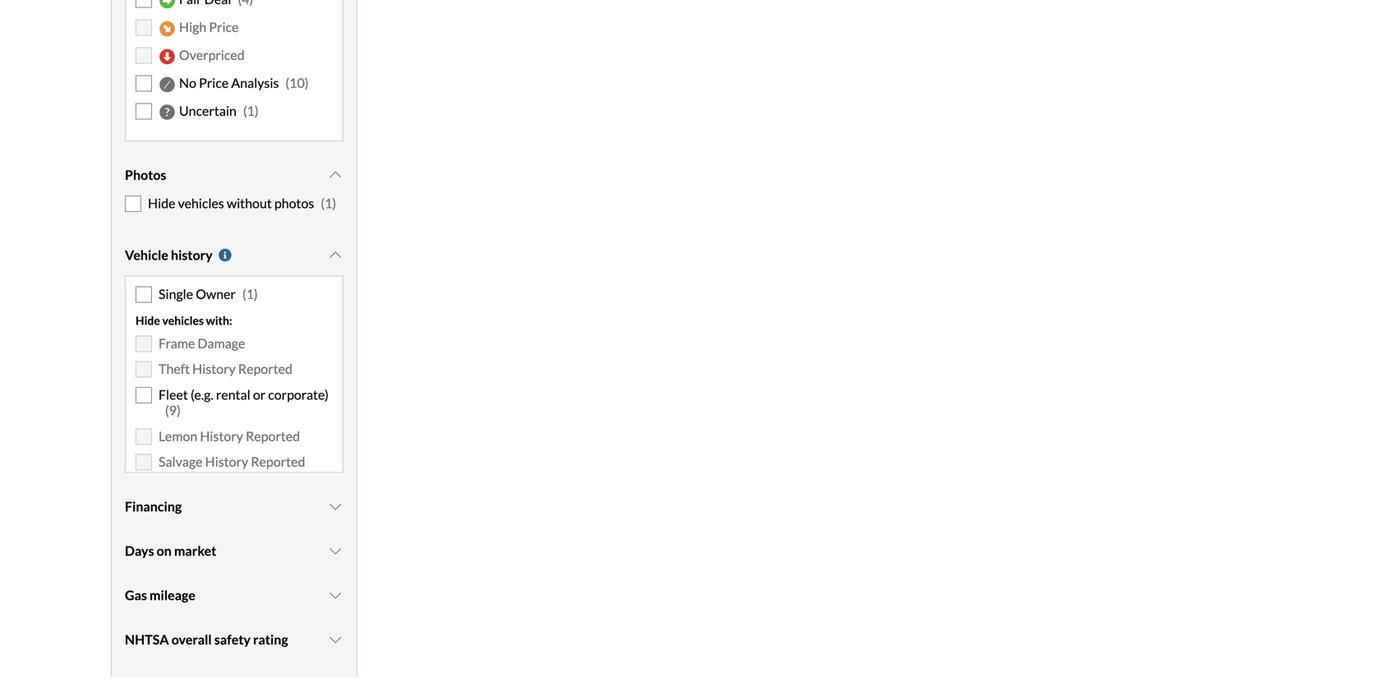 Task type: vqa. For each thing, say whether or not it's contained in the screenshot.
Price
yes



Task type: locate. For each thing, give the bounding box(es) containing it.
financing button
[[125, 486, 343, 527]]

vehicles
[[178, 195, 224, 211], [162, 313, 204, 327]]

1 vertical spatial price
[[199, 75, 229, 91]]

hide vehicles without photos (1)
[[148, 195, 336, 211]]

2 chevron down image from the top
[[327, 633, 343, 646]]

4 chevron down image from the top
[[327, 589, 343, 602]]

1 vertical spatial vehicles
[[162, 313, 204, 327]]

on
[[157, 543, 172, 559]]

price right no
[[199, 75, 229, 91]]

chevron down image inside photos dropdown button
[[327, 169, 343, 182]]

history up salvage history reported
[[200, 428, 243, 444]]

owner
[[196, 286, 236, 302]]

lemon history reported
[[159, 428, 300, 444]]

mileage
[[150, 587, 196, 603]]

(10)
[[286, 75, 309, 91]]

1 chevron down image from the top
[[327, 169, 343, 182]]

price
[[209, 19, 239, 35], [199, 75, 229, 91]]

2 chevron down image from the top
[[327, 500, 343, 513]]

gas
[[125, 587, 147, 603]]

vehicle
[[125, 247, 168, 263]]

vehicles left without
[[178, 195, 224, 211]]

vehicles for without
[[178, 195, 224, 211]]

hide down photos
[[148, 195, 175, 211]]

reported down lemon history reported on the bottom of page
[[251, 454, 305, 470]]

reported for salvage history reported
[[251, 454, 305, 470]]

(9)
[[165, 402, 181, 418]]

chevron down image inside nhtsa overall safety rating "dropdown button"
[[327, 633, 343, 646]]

chevron down image
[[327, 169, 343, 182], [327, 633, 343, 646]]

(1) right owner
[[242, 286, 258, 302]]

1 vertical spatial (1)
[[321, 195, 336, 211]]

(1) down analysis
[[243, 103, 259, 119]]

reported for theft history reported
[[238, 361, 293, 377]]

photos
[[274, 195, 314, 211]]

frame damage
[[159, 335, 245, 351]]

(e.g.
[[191, 387, 214, 403]]

or
[[253, 387, 266, 403]]

hide for hide vehicles with:
[[136, 313, 160, 327]]

nhtsa overall safety rating
[[125, 631, 288, 647]]

reported for lemon history reported
[[246, 428, 300, 444]]

corporate)
[[268, 387, 329, 403]]

history for theft
[[192, 361, 236, 377]]

chevron down image
[[327, 248, 343, 262], [327, 500, 343, 513], [327, 544, 343, 557], [327, 589, 343, 602]]

0 vertical spatial hide
[[148, 195, 175, 211]]

1 chevron down image from the top
[[327, 248, 343, 262]]

days on market button
[[125, 530, 343, 571]]

rating
[[253, 631, 288, 647]]

0 vertical spatial history
[[192, 361, 236, 377]]

frame
[[159, 335, 195, 351]]

(1) right photos
[[321, 195, 336, 211]]

chevron down image for nhtsa overall safety rating
[[327, 633, 343, 646]]

damage
[[198, 335, 245, 351]]

hide
[[148, 195, 175, 211], [136, 313, 160, 327]]

history down lemon history reported on the bottom of page
[[205, 454, 248, 470]]

history
[[192, 361, 236, 377], [200, 428, 243, 444], [205, 454, 248, 470]]

1 vertical spatial reported
[[246, 428, 300, 444]]

reported
[[238, 361, 293, 377], [246, 428, 300, 444], [251, 454, 305, 470]]

chevron down image inside financing dropdown button
[[327, 500, 343, 513]]

reported up 'or'
[[238, 361, 293, 377]]

photos
[[125, 167, 166, 183]]

1 vertical spatial history
[[200, 428, 243, 444]]

chevron down image for financing
[[327, 500, 343, 513]]

vehicles up frame
[[162, 313, 204, 327]]

history down damage
[[192, 361, 236, 377]]

price up overpriced
[[209, 19, 239, 35]]

history for lemon
[[200, 428, 243, 444]]

chevron down image inside the "days on market" dropdown button
[[327, 544, 343, 557]]

history
[[171, 247, 213, 263]]

hide up frame
[[136, 313, 160, 327]]

3 chevron down image from the top
[[327, 544, 343, 557]]

vehicles for with:
[[162, 313, 204, 327]]

0 vertical spatial price
[[209, 19, 239, 35]]

2 vertical spatial (1)
[[242, 286, 258, 302]]

0 vertical spatial vehicles
[[178, 195, 224, 211]]

0 vertical spatial reported
[[238, 361, 293, 377]]

photos button
[[125, 155, 343, 196]]

gas mileage button
[[125, 575, 343, 616]]

1 vertical spatial chevron down image
[[327, 633, 343, 646]]

0 vertical spatial chevron down image
[[327, 169, 343, 182]]

1 vertical spatial hide
[[136, 313, 160, 327]]

2 vertical spatial reported
[[251, 454, 305, 470]]

salvage history reported
[[159, 454, 305, 470]]

2 vertical spatial history
[[205, 454, 248, 470]]

hide for hide vehicles without photos (1)
[[148, 195, 175, 211]]

uncertain
[[179, 103, 237, 119]]

chevron down image inside gas mileage dropdown button
[[327, 589, 343, 602]]

nhtsa overall safety rating button
[[125, 619, 343, 660]]

salvage
[[159, 454, 203, 470]]

reported down 'or'
[[246, 428, 300, 444]]

(1)
[[243, 103, 259, 119], [321, 195, 336, 211], [242, 286, 258, 302]]



Task type: describe. For each thing, give the bounding box(es) containing it.
theft
[[159, 361, 190, 377]]

financing
[[125, 498, 182, 514]]

high
[[179, 19, 206, 35]]

no
[[179, 75, 196, 91]]

overpriced
[[179, 47, 245, 63]]

hide vehicles with:
[[136, 313, 232, 327]]

price for high
[[209, 19, 239, 35]]

market
[[174, 543, 216, 559]]

high price
[[179, 19, 239, 35]]

fleet
[[159, 387, 188, 403]]

history for salvage
[[205, 454, 248, 470]]

lemon
[[159, 428, 197, 444]]

overall
[[172, 631, 212, 647]]

safety
[[214, 631, 251, 647]]

days
[[125, 543, 154, 559]]

info circle image
[[217, 248, 233, 262]]

vehicle history button
[[125, 234, 343, 276]]

nhtsa
[[125, 631, 169, 647]]

with:
[[206, 313, 232, 327]]

theft history reported
[[159, 361, 293, 377]]

chevron down image for gas mileage
[[327, 589, 343, 602]]

rental
[[216, 387, 251, 403]]

days on market
[[125, 543, 216, 559]]

chevron down image for photos
[[327, 169, 343, 182]]

chevron down image for days on market
[[327, 544, 343, 557]]

single
[[159, 286, 193, 302]]

vehicle history
[[125, 247, 213, 263]]

single owner (1)
[[159, 286, 258, 302]]

gas mileage
[[125, 587, 196, 603]]

price for no
[[199, 75, 229, 91]]

analysis
[[231, 75, 279, 91]]

uncertain (1)
[[179, 103, 259, 119]]

without
[[227, 195, 272, 211]]

fleet (e.g. rental or corporate) (9)
[[159, 387, 329, 418]]

no price analysis (10)
[[179, 75, 309, 91]]

0 vertical spatial (1)
[[243, 103, 259, 119]]



